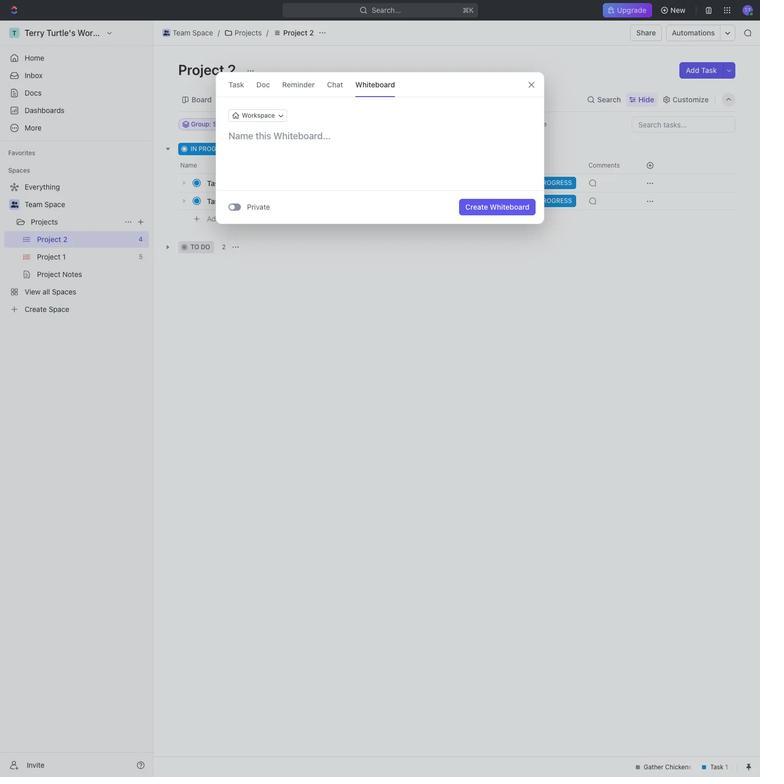 Task type: describe. For each thing, give the bounding box(es) containing it.
task left "1"
[[207, 179, 223, 187]]

0 horizontal spatial project
[[178, 61, 225, 78]]

0 vertical spatial team space link
[[160, 27, 216, 39]]

upgrade link
[[604, 3, 652, 17]]

board link
[[190, 92, 212, 107]]

chat button
[[327, 72, 343, 97]]

project 2 inside project 2 link
[[284, 28, 314, 37]]

task 1
[[207, 179, 228, 187]]

user group image
[[163, 30, 170, 35]]

task inside "dialog"
[[229, 80, 244, 89]]

hide inside hide button
[[533, 120, 547, 128]]

space inside tree
[[45, 200, 65, 209]]

table
[[312, 95, 330, 104]]

reminder button
[[282, 72, 315, 97]]

reminder
[[282, 80, 315, 89]]

task down task 1
[[207, 197, 223, 205]]

share button
[[631, 25, 663, 41]]

private
[[247, 202, 270, 211]]

share
[[637, 28, 656, 37]]

task down task 2
[[222, 214, 237, 223]]

dialog containing task
[[216, 72, 545, 224]]

⌘k
[[463, 6, 474, 14]]

whiteboard button
[[356, 72, 395, 97]]

task up task 1 link
[[290, 145, 303, 153]]

sidebar navigation
[[0, 21, 154, 777]]

upgrade
[[618, 6, 647, 14]]

do
[[201, 243, 210, 251]]

0 vertical spatial whiteboard
[[356, 80, 395, 89]]

doc button
[[257, 72, 270, 97]]

in
[[191, 145, 197, 153]]

task up customize
[[702, 66, 717, 75]]

inbox link
[[4, 67, 149, 84]]

1 horizontal spatial team
[[173, 28, 191, 37]]

1 vertical spatial add task button
[[264, 143, 307, 155]]

0 horizontal spatial project 2
[[178, 61, 239, 78]]

1 horizontal spatial projects link
[[222, 27, 265, 39]]

dashboards
[[25, 106, 65, 115]]

list
[[231, 95, 243, 104]]

add for rightmost add task button
[[686, 66, 700, 75]]

table link
[[310, 92, 330, 107]]

1 / from the left
[[218, 28, 220, 37]]

calendar link
[[260, 92, 293, 107]]

user group image
[[11, 201, 18, 208]]

team space inside sidebar navigation
[[25, 200, 65, 209]]

add task for add task button to the middle
[[276, 145, 303, 153]]

add for add task button to the middle
[[276, 145, 288, 153]]

workspace
[[242, 112, 275, 119]]

customize
[[673, 95, 709, 104]]

docs
[[25, 88, 42, 97]]

favorites
[[8, 149, 35, 157]]

spaces
[[8, 167, 30, 174]]

whiteboard inside button
[[490, 202, 530, 211]]

progress
[[199, 145, 232, 153]]

to
[[191, 243, 199, 251]]

1
[[225, 179, 228, 187]]

search
[[598, 95, 621, 104]]

0 vertical spatial team space
[[173, 28, 213, 37]]

1 horizontal spatial projects
[[235, 28, 262, 37]]

automations
[[672, 28, 715, 37]]

task 2
[[207, 197, 229, 205]]

chat
[[327, 80, 343, 89]]

2 vertical spatial add task button
[[202, 213, 242, 225]]

create whiteboard button
[[459, 199, 536, 215]]

1 vertical spatial team space link
[[25, 196, 147, 213]]

Search tasks... text field
[[633, 117, 735, 132]]

home
[[25, 53, 44, 62]]

task 2 link
[[205, 193, 356, 208]]

hide button
[[627, 92, 658, 107]]

add task for rightmost add task button
[[686, 66, 717, 75]]

new
[[671, 6, 686, 14]]



Task type: vqa. For each thing, say whether or not it's contained in the screenshot.
ADD TASK button
yes



Task type: locate. For each thing, give the bounding box(es) containing it.
team inside sidebar navigation
[[25, 200, 43, 209]]

0 horizontal spatial add task button
[[202, 213, 242, 225]]

team space right user group icon
[[173, 28, 213, 37]]

2
[[310, 28, 314, 37], [228, 61, 236, 78], [244, 145, 248, 153], [225, 197, 229, 205], [222, 243, 226, 251]]

0 horizontal spatial team space link
[[25, 196, 147, 213]]

dashboards link
[[4, 102, 149, 119]]

0 horizontal spatial team
[[25, 200, 43, 209]]

team right user group image
[[25, 200, 43, 209]]

home link
[[4, 50, 149, 66]]

1 vertical spatial whiteboard
[[490, 202, 530, 211]]

0 vertical spatial hide
[[639, 95, 655, 104]]

space
[[193, 28, 213, 37], [45, 200, 65, 209]]

0 horizontal spatial whiteboard
[[356, 80, 395, 89]]

1 vertical spatial team
[[25, 200, 43, 209]]

0 horizontal spatial space
[[45, 200, 65, 209]]

create
[[466, 202, 488, 211]]

1 vertical spatial hide
[[533, 120, 547, 128]]

Name this Whiteboard... field
[[216, 130, 544, 142]]

0 vertical spatial project 2
[[284, 28, 314, 37]]

2 horizontal spatial add task
[[686, 66, 717, 75]]

0 vertical spatial add
[[686, 66, 700, 75]]

2 vertical spatial add task
[[207, 214, 237, 223]]

space right user group icon
[[193, 28, 213, 37]]

1 horizontal spatial hide
[[639, 95, 655, 104]]

0 vertical spatial space
[[193, 28, 213, 37]]

task 1 link
[[205, 176, 356, 190]]

0 vertical spatial projects
[[235, 28, 262, 37]]

add
[[686, 66, 700, 75], [276, 145, 288, 153], [207, 214, 220, 223]]

1 horizontal spatial project 2
[[284, 28, 314, 37]]

0 horizontal spatial /
[[218, 28, 220, 37]]

hide button
[[529, 118, 551, 131]]

1 horizontal spatial add
[[276, 145, 288, 153]]

projects inside sidebar navigation
[[31, 217, 58, 226]]

automations button
[[667, 25, 721, 41]]

2 horizontal spatial add
[[686, 66, 700, 75]]

list link
[[229, 92, 243, 107]]

add task
[[686, 66, 717, 75], [276, 145, 303, 153], [207, 214, 237, 223]]

board
[[192, 95, 212, 104]]

add task up task 1 link
[[276, 145, 303, 153]]

invite
[[27, 760, 45, 769]]

1 vertical spatial projects link
[[31, 214, 120, 230]]

task
[[702, 66, 717, 75], [229, 80, 244, 89], [290, 145, 303, 153], [207, 179, 223, 187], [207, 197, 223, 205], [222, 214, 237, 223]]

search button
[[584, 92, 625, 107]]

0 horizontal spatial hide
[[533, 120, 547, 128]]

hide
[[639, 95, 655, 104], [533, 120, 547, 128]]

1 horizontal spatial add task button
[[264, 143, 307, 155]]

doc
[[257, 80, 270, 89]]

team space
[[173, 28, 213, 37], [25, 200, 65, 209]]

space right user group image
[[45, 200, 65, 209]]

projects link
[[222, 27, 265, 39], [31, 214, 120, 230]]

calendar
[[262, 95, 293, 104]]

team space link
[[160, 27, 216, 39], [25, 196, 147, 213]]

add up task 1 link
[[276, 145, 288, 153]]

add up customize
[[686, 66, 700, 75]]

dialog
[[216, 72, 545, 224]]

1 horizontal spatial /
[[267, 28, 269, 37]]

1 horizontal spatial add task
[[276, 145, 303, 153]]

1 horizontal spatial project
[[284, 28, 308, 37]]

0 vertical spatial project
[[284, 28, 308, 37]]

project 2
[[284, 28, 314, 37], [178, 61, 239, 78]]

0 horizontal spatial add task
[[207, 214, 237, 223]]

/
[[218, 28, 220, 37], [267, 28, 269, 37]]

workspace button
[[229, 109, 287, 122]]

favorites button
[[4, 147, 39, 159]]

workspace button
[[229, 109, 287, 122]]

1 vertical spatial project
[[178, 61, 225, 78]]

1 horizontal spatial team space link
[[160, 27, 216, 39]]

1 vertical spatial space
[[45, 200, 65, 209]]

1 vertical spatial projects
[[31, 217, 58, 226]]

1 vertical spatial add task
[[276, 145, 303, 153]]

gantt link
[[347, 92, 368, 107]]

2 / from the left
[[267, 28, 269, 37]]

add task button down task 2
[[202, 213, 242, 225]]

0 horizontal spatial projects link
[[31, 214, 120, 230]]

0 horizontal spatial projects
[[31, 217, 58, 226]]

project
[[284, 28, 308, 37], [178, 61, 225, 78]]

1 horizontal spatial space
[[193, 28, 213, 37]]

add task up customize
[[686, 66, 717, 75]]

0 vertical spatial add task
[[686, 66, 717, 75]]

add task down task 2
[[207, 214, 237, 223]]

task up the list
[[229, 80, 244, 89]]

2 vertical spatial add
[[207, 214, 220, 223]]

0 horizontal spatial add
[[207, 214, 220, 223]]

whiteboard right create at right
[[490, 202, 530, 211]]

customize button
[[660, 92, 712, 107]]

add task button
[[680, 62, 724, 79], [264, 143, 307, 155], [202, 213, 242, 225]]

projects
[[235, 28, 262, 37], [31, 217, 58, 226]]

search...
[[372, 6, 401, 14]]

add for add task button to the bottom
[[207, 214, 220, 223]]

team space right user group image
[[25, 200, 65, 209]]

new button
[[657, 2, 692, 19]]

team right user group icon
[[173, 28, 191, 37]]

in progress
[[191, 145, 232, 153]]

0 vertical spatial projects link
[[222, 27, 265, 39]]

tree containing team space
[[4, 179, 149, 318]]

0 vertical spatial team
[[173, 28, 191, 37]]

docs link
[[4, 85, 149, 101]]

whiteboard
[[356, 80, 395, 89], [490, 202, 530, 211]]

create whiteboard
[[466, 202, 530, 211]]

1 vertical spatial add
[[276, 145, 288, 153]]

hide inside hide dropdown button
[[639, 95, 655, 104]]

inbox
[[25, 71, 43, 80]]

1 vertical spatial project 2
[[178, 61, 239, 78]]

project 2 link
[[271, 27, 317, 39]]

2 horizontal spatial add task button
[[680, 62, 724, 79]]

whiteboard up 'gantt'
[[356, 80, 395, 89]]

tree inside sidebar navigation
[[4, 179, 149, 318]]

0 horizontal spatial team space
[[25, 200, 65, 209]]

gantt
[[349, 95, 368, 104]]

0 vertical spatial add task button
[[680, 62, 724, 79]]

1 horizontal spatial whiteboard
[[490, 202, 530, 211]]

add task button up customize
[[680, 62, 724, 79]]

team
[[173, 28, 191, 37], [25, 200, 43, 209]]

to do
[[191, 243, 210, 251]]

task button
[[229, 72, 244, 97]]

1 vertical spatial team space
[[25, 200, 65, 209]]

add task for add task button to the bottom
[[207, 214, 237, 223]]

add task button up task 1 link
[[264, 143, 307, 155]]

add down task 2
[[207, 214, 220, 223]]

1 horizontal spatial team space
[[173, 28, 213, 37]]

tree
[[4, 179, 149, 318]]



